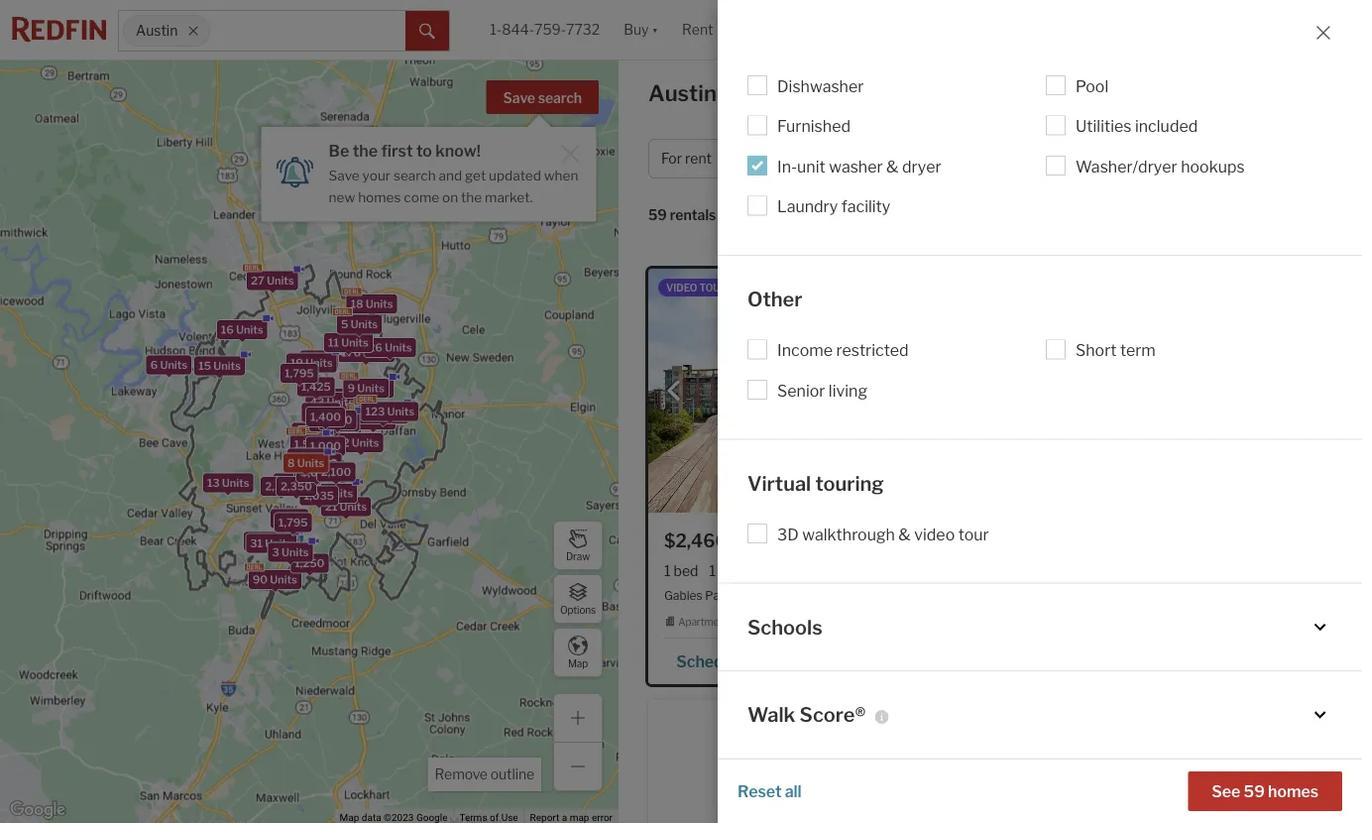 Task type: locate. For each thing, give the bounding box(es) containing it.
1 bath
[[710, 562, 749, 579]]

1 schedule a tour button from the left
[[665, 645, 813, 674]]

844-
[[502, 21, 535, 38]]

income restricted
[[778, 341, 909, 361]]

1 vertical spatial 1,250
[[295, 557, 325, 570]]

1 vertical spatial 16
[[313, 398, 326, 411]]

income
[[778, 341, 833, 361]]

0 horizontal spatial austin
[[136, 22, 178, 39]]

1 vertical spatial 1,795
[[279, 516, 308, 529]]

2 vertical spatial 15 units
[[248, 535, 290, 548]]

2,800
[[292, 457, 324, 470]]

new
[[329, 189, 355, 205]]

21 units down 28 units
[[325, 501, 367, 513]]

1 left bath
[[710, 562, 716, 579]]

0 horizontal spatial save
[[329, 167, 360, 184]]

11
[[328, 336, 339, 349]]

-
[[1078, 150, 1083, 167]]

0 horizontal spatial 2
[[343, 436, 350, 449]]

15 left 19
[[199, 360, 211, 373]]

schedule a tour button down apartment
[[665, 645, 813, 674]]

save up new
[[329, 167, 360, 184]]

0 horizontal spatial schedule
[[677, 651, 746, 671]]

1 for 1 bed
[[665, 562, 671, 579]]

favorite button image
[[938, 529, 964, 554]]

1 horizontal spatial 15 units
[[248, 535, 290, 548]]

1 vertical spatial 59
[[1244, 782, 1266, 801]]

/
[[1115, 150, 1120, 167]]

0 vertical spatial 3 units
[[299, 466, 336, 479]]

1 bed
[[665, 562, 699, 579]]

15 down the 43
[[313, 415, 326, 428]]

0 vertical spatial 21
[[348, 382, 360, 395]]

ba
[[1141, 150, 1157, 167]]

schedule a tour button down schools link
[[1015, 645, 1162, 674]]

for rent button
[[649, 139, 750, 179]]

1 vertical spatial austin
[[649, 80, 717, 107]]

in-
[[778, 157, 798, 177]]

1 vertical spatial 21
[[325, 501, 338, 513]]

1 horizontal spatial (512)
[[1181, 651, 1219, 671]]

15 units left 19
[[199, 360, 241, 373]]

5687
[[1262, 651, 1303, 671]]

1 vertical spatial search
[[394, 167, 436, 184]]

homes inside save your search and get updated when new homes come on the market.
[[358, 189, 401, 205]]

video
[[667, 282, 698, 294]]

0 horizontal spatial a
[[749, 651, 758, 671]]

1 horizontal spatial 21
[[348, 382, 360, 395]]

59 rentals
[[649, 207, 717, 224]]

1 vertical spatial 6
[[304, 474, 312, 487]]

schedule a tour button for (512) 523-6388
[[665, 645, 813, 674]]

1 horizontal spatial 59
[[1244, 782, 1266, 801]]

1 right -
[[1086, 150, 1093, 167]]

5 right •
[[1303, 150, 1312, 167]]

schedule down apartment
[[677, 651, 746, 671]]

1 horizontal spatial 6
[[304, 474, 312, 487]]

the right be
[[353, 141, 378, 160]]

1 horizontal spatial a
[[1099, 651, 1108, 671]]

1 vertical spatial homes
[[1269, 782, 1319, 801]]

photo of 111 sandra muraida way, austin, tx 78703 image
[[649, 269, 980, 513]]

8
[[288, 457, 295, 470]]

tour right video
[[959, 525, 990, 545]]

2 schedule a tour button from the left
[[1015, 645, 1162, 674]]

save inside button
[[503, 90, 536, 107]]

know!
[[436, 141, 481, 160]]

1 horizontal spatial schedule
[[1027, 651, 1096, 671]]

save search button
[[487, 80, 599, 114]]

3d
[[778, 525, 799, 545]]

90 units
[[253, 573, 297, 586]]

3 right 8
[[299, 466, 306, 479]]

2 schedule from the left
[[1027, 651, 1096, 671]]

tour
[[700, 282, 728, 294]]

tour down schools link
[[1111, 651, 1143, 671]]

0 vertical spatial 1,250
[[323, 414, 353, 427]]

0 vertical spatial 2 units
[[355, 414, 392, 426]]

2,100 right 19
[[304, 354, 334, 367]]

& left video
[[899, 525, 911, 545]]

bed
[[674, 562, 699, 579]]

& left dryer
[[887, 157, 899, 177]]

2,100 up 28 units
[[321, 466, 351, 479]]

tour down schools
[[761, 651, 793, 671]]

other
[[748, 288, 803, 312]]

search down 759-
[[538, 90, 582, 107]]

0 horizontal spatial search
[[394, 167, 436, 184]]

be
[[329, 141, 350, 160]]

come
[[404, 189, 440, 205]]

$2,460+
[[665, 530, 738, 552]]

2 a from the left
[[1099, 651, 1108, 671]]

1 horizontal spatial schedule a tour
[[1027, 651, 1143, 671]]

senior living
[[778, 381, 868, 401]]

1 vertical spatial 3
[[272, 546, 279, 559]]

save inside save your search and get updated when new homes come on the market.
[[329, 167, 360, 184]]

condo,
[[940, 150, 986, 167]]

draw
[[566, 551, 590, 563]]

sort :
[[741, 207, 773, 224]]

15 units down 43 units
[[313, 415, 356, 428]]

15 units down 1,595 at the left bottom of the page
[[248, 535, 290, 548]]

austin for austin rentals
[[649, 80, 717, 107]]

21 units up 123
[[348, 382, 390, 395]]

28 units
[[309, 487, 353, 500]]

1 horizontal spatial 1
[[710, 562, 716, 579]]

the inside save your search and get updated when new homes come on the market.
[[461, 189, 482, 205]]

1,800
[[306, 406, 336, 419]]

0 horizontal spatial 6
[[150, 358, 158, 371]]

apartment, condo, townhome
[[861, 150, 1062, 167]]

(512) for (512) 900-5687
[[1181, 651, 1219, 671]]

0 horizontal spatial 1
[[665, 562, 671, 579]]

16 units
[[221, 323, 264, 336], [313, 398, 356, 411]]

0 horizontal spatial schedule a tour button
[[665, 645, 813, 674]]

1 vertical spatial 21 units
[[325, 501, 367, 513]]

0 horizontal spatial 59
[[649, 207, 667, 224]]

included
[[1136, 117, 1199, 136]]

homes right see
[[1269, 782, 1319, 801]]

1,250 up 90 units
[[295, 557, 325, 570]]

1 horizontal spatial 2
[[355, 414, 362, 426]]

1 vertical spatial 6 units
[[304, 474, 341, 487]]

15 units
[[199, 360, 241, 373], [313, 415, 356, 428], [248, 535, 290, 548]]

0 vertical spatial 3
[[299, 466, 306, 479]]

utilities included
[[1076, 117, 1199, 136]]

a
[[749, 651, 758, 671], [1099, 651, 1108, 671]]

austin for austin
[[136, 22, 178, 39]]

1 vertical spatial 5
[[341, 318, 348, 331]]

0 horizontal spatial (512)
[[832, 651, 870, 671]]

2 (512) from the left
[[1181, 651, 1219, 671]]

6
[[150, 358, 158, 371], [304, 474, 312, 487]]

2,995
[[291, 452, 323, 465]]

0 horizontal spatial 3
[[272, 546, 279, 559]]

search up come
[[394, 167, 436, 184]]

0 vertical spatial 16
[[221, 323, 234, 336]]

1 horizontal spatial 5
[[1303, 150, 1312, 167]]

draw button
[[553, 521, 603, 570]]

2,400
[[306, 457, 338, 470]]

sort
[[741, 207, 770, 224]]

1
[[1086, 150, 1093, 167], [665, 562, 671, 579], [710, 562, 716, 579]]

523-
[[873, 651, 910, 671]]

0 vertical spatial 15 units
[[199, 360, 241, 373]]

123
[[366, 405, 385, 418]]

washer/dryer
[[1076, 157, 1178, 177]]

schedule a tour button
[[665, 645, 813, 674], [1015, 645, 1162, 674]]

1 horizontal spatial homes
[[1269, 782, 1319, 801]]

0 horizontal spatial 21
[[325, 501, 338, 513]]

31 units
[[250, 537, 292, 550]]

save down 844-
[[503, 90, 536, 107]]

homes down the your at left top
[[358, 189, 401, 205]]

0 horizontal spatial 16 units
[[221, 323, 264, 336]]

a down schools link
[[1099, 651, 1108, 671]]

(512) inside (512) 523-6388 link
[[832, 651, 870, 671]]

:
[[770, 207, 773, 224]]

15 up 90
[[248, 535, 261, 548]]

1 vertical spatial the
[[461, 189, 482, 205]]

1 horizontal spatial the
[[461, 189, 482, 205]]

1,250 down 43 units
[[323, 414, 353, 427]]

homes inside button
[[1269, 782, 1319, 801]]

photo of 800 w 38th st, austin, tx 78705 image
[[999, 269, 1330, 513]]

schools
[[748, 615, 823, 640]]

1 vertical spatial save
[[329, 167, 360, 184]]

0 horizontal spatial 6 units
[[150, 358, 187, 371]]

16 units down 27
[[221, 323, 264, 336]]

(512) inside (512) 900-5687 link
[[1181, 651, 1219, 671]]

0 vertical spatial austin
[[136, 22, 178, 39]]

0 vertical spatial 16 units
[[221, 323, 264, 336]]

senior
[[778, 381, 826, 401]]

0 vertical spatial 59
[[649, 207, 667, 224]]

19
[[291, 357, 303, 370]]

0 vertical spatial save
[[503, 90, 536, 107]]

21
[[348, 382, 360, 395], [325, 501, 338, 513]]

dishwasher
[[778, 77, 864, 96]]

previous button image
[[665, 381, 684, 401]]

schedule down schools link
[[1027, 651, 1096, 671]]

1 vertical spatial 2,100
[[321, 466, 351, 479]]

1 schedule from the left
[[677, 651, 746, 671]]

1 horizontal spatial 3
[[299, 466, 306, 479]]

5 inside map region
[[341, 318, 348, 331]]

2 horizontal spatial 15 units
[[313, 415, 356, 428]]

submit search image
[[420, 24, 436, 39]]

26 units
[[368, 341, 412, 354]]

0 horizontal spatial 15 units
[[199, 360, 241, 373]]

5 up 11 units
[[341, 318, 348, 331]]

3
[[299, 466, 306, 479], [272, 546, 279, 559]]

1 horizontal spatial 16
[[313, 398, 326, 411]]

2 vertical spatial 15
[[248, 535, 261, 548]]

4,400
[[292, 456, 325, 469]]

2 horizontal spatial 1
[[1086, 150, 1093, 167]]

living
[[829, 381, 868, 401]]

2 units down 9 units
[[355, 414, 392, 426]]

12 units
[[296, 426, 338, 439]]

0 vertical spatial search
[[538, 90, 582, 107]]

3,000
[[301, 466, 333, 479]]

1 inside button
[[1086, 150, 1093, 167]]

0 vertical spatial 5
[[1303, 150, 1312, 167]]

0 vertical spatial 1,795
[[285, 367, 314, 380]]

austin left remove austin 'image'
[[136, 22, 178, 39]]

1 vertical spatial &
[[899, 525, 911, 545]]

a down schools
[[749, 651, 758, 671]]

map region
[[0, 0, 828, 823]]

search
[[538, 90, 582, 107], [394, 167, 436, 184]]

walk score® link
[[748, 702, 1333, 729]]

None search field
[[210, 11, 406, 51]]

1,795 up the 31 units
[[279, 516, 308, 529]]

0 horizontal spatial schedule a tour
[[677, 651, 793, 671]]

29
[[324, 392, 338, 405]]

in-unit washer & dryer
[[778, 157, 942, 177]]

1 vertical spatial 2
[[343, 436, 350, 449]]

1 horizontal spatial search
[[538, 90, 582, 107]]

(512) 900-5687
[[1181, 651, 1303, 671]]

1 (512) from the left
[[832, 651, 870, 671]]

2 units down 14
[[343, 436, 379, 449]]

remove outline button
[[428, 758, 542, 792]]

3 right the 31
[[272, 546, 279, 559]]

schedule a tour down apartment
[[677, 651, 793, 671]]

30
[[296, 463, 310, 475]]

2 left 14
[[355, 414, 362, 426]]

1 horizontal spatial schedule a tour button
[[1015, 645, 1162, 674]]

0 horizontal spatial 5
[[341, 318, 348, 331]]

1,795 up "1,425"
[[285, 367, 314, 380]]

0 vertical spatial homes
[[358, 189, 401, 205]]

rentals
[[722, 80, 801, 107]]

market.
[[485, 189, 533, 205]]

1 horizontal spatial save
[[503, 90, 536, 107]]

1 vertical spatial 15
[[313, 415, 326, 428]]

schedule a tour button for (512) 900-5687
[[1015, 645, 1162, 674]]

27 units
[[251, 274, 294, 287]]

for rent
[[662, 150, 712, 167]]

remove austin image
[[187, 25, 199, 37]]

austin up the for rent
[[649, 80, 717, 107]]

59 left rentals
[[649, 207, 667, 224]]

laundry
[[778, 197, 838, 217]]

the right on
[[461, 189, 482, 205]]

1 horizontal spatial 16 units
[[313, 398, 356, 411]]

21 right 29
[[348, 382, 360, 395]]

2 horizontal spatial 15
[[313, 415, 326, 428]]

0 horizontal spatial the
[[353, 141, 378, 160]]

2 right 1,000 on the bottom left
[[343, 436, 350, 449]]

(512) left 900-
[[1181, 651, 1219, 671]]

all filters • 5 button
[[1196, 139, 1325, 179]]

0 vertical spatial 15
[[199, 360, 211, 373]]

google image
[[5, 798, 70, 823]]

21 down 28 units
[[325, 501, 338, 513]]

price
[[771, 150, 805, 167]]

97 units
[[319, 412, 363, 425]]

virtual touring
[[748, 472, 885, 496]]

studio - 1 bd / 1+ ba button
[[1019, 139, 1188, 179]]

(512) left 523-
[[832, 651, 870, 671]]

6 units
[[150, 358, 187, 371], [304, 474, 341, 487]]

1 horizontal spatial austin
[[649, 80, 717, 107]]

schedule a tour down schools link
[[1027, 651, 1143, 671]]

0 horizontal spatial homes
[[358, 189, 401, 205]]

16 units up the 97 units on the bottom left of the page
[[313, 398, 356, 411]]

apartment
[[679, 616, 729, 628]]

59 right see
[[1244, 782, 1266, 801]]

1 left bed at bottom
[[665, 562, 671, 579]]



Task type: vqa. For each thing, say whether or not it's contained in the screenshot.
Buy within dropdown button
no



Task type: describe. For each thing, give the bounding box(es) containing it.
1 vertical spatial 15 units
[[313, 415, 356, 428]]

see 59 homes
[[1212, 782, 1319, 801]]

reset all
[[738, 782, 802, 801]]

search inside save your search and get updated when new homes come on the market.
[[394, 167, 436, 184]]

walk
[[748, 703, 796, 728]]

18 units
[[351, 298, 393, 311]]

(512) 523-6388
[[832, 651, 953, 671]]

0 vertical spatial 6
[[150, 358, 158, 371]]

1 vertical spatial 16 units
[[313, 398, 356, 411]]

1 horizontal spatial 15
[[248, 535, 261, 548]]

(512) for (512) 523-6388
[[832, 651, 870, 671]]

176
[[342, 346, 361, 359]]

759-
[[535, 21, 566, 38]]

3,500
[[301, 464, 333, 477]]

1 for 1 bath
[[710, 562, 716, 579]]

7732
[[566, 21, 600, 38]]

0 vertical spatial the
[[353, 141, 378, 160]]

1,400
[[311, 411, 341, 424]]

washer
[[829, 157, 883, 177]]

your
[[363, 167, 391, 184]]

all
[[785, 782, 802, 801]]

$2,460+ /mo
[[665, 530, 775, 552]]

to
[[417, 141, 432, 160]]

29 units
[[324, 392, 368, 405]]

remove studio - 1 bd / 1+ ba image
[[1161, 153, 1173, 165]]

1 vertical spatial 3 units
[[272, 546, 309, 559]]

townhome
[[989, 150, 1062, 167]]

9 units
[[348, 382, 385, 395]]

see
[[1212, 782, 1241, 801]]

tower
[[734, 588, 769, 602]]

0 vertical spatial &
[[887, 157, 899, 177]]

28
[[309, 487, 324, 500]]

5 inside button
[[1303, 150, 1312, 167]]

get
[[465, 167, 486, 184]]

when
[[544, 167, 579, 184]]

2 schedule a tour from the left
[[1027, 651, 1143, 671]]

studio - 1 bd / 1+ ba
[[1032, 150, 1157, 167]]

rent
[[685, 150, 712, 167]]

reset all button
[[738, 772, 802, 811]]

0 vertical spatial 21 units
[[348, 382, 390, 395]]

5 units
[[341, 318, 378, 331]]

0 horizontal spatial 16
[[221, 323, 234, 336]]

all filters • 5
[[1233, 150, 1312, 167]]

photo of 8801 n fm 620, austin, tx 78726 image
[[999, 700, 1330, 823]]

2,350
[[281, 480, 312, 493]]

26
[[368, 341, 383, 354]]

options button
[[553, 574, 603, 624]]

1+
[[1123, 150, 1138, 167]]

13 units
[[207, 476, 249, 489]]

14 units
[[362, 407, 405, 420]]

dryer
[[903, 157, 942, 177]]

score®
[[800, 703, 866, 728]]

see 59 homes button
[[1189, 772, 1343, 811]]

search inside button
[[538, 90, 582, 107]]

1 horizontal spatial tour
[[959, 525, 990, 545]]

123 units
[[366, 405, 415, 418]]

1-844-759-7732 link
[[490, 21, 600, 38]]

34 units
[[307, 436, 351, 449]]

outline
[[491, 766, 535, 783]]

0 horizontal spatial 15
[[199, 360, 211, 373]]

utilities
[[1076, 117, 1132, 136]]

1,035
[[304, 489, 334, 502]]

27
[[251, 274, 265, 287]]

facility
[[842, 197, 891, 217]]

austin rentals
[[649, 80, 801, 107]]

term
[[1121, 341, 1156, 361]]

walkthrough
[[803, 525, 896, 545]]

176 units
[[342, 346, 391, 359]]

3d walkthrough & video tour
[[778, 525, 990, 545]]

59 inside see 59 homes button
[[1244, 782, 1266, 801]]

30 units
[[296, 463, 340, 475]]

map
[[568, 658, 588, 670]]

remove
[[435, 766, 488, 783]]

video
[[915, 525, 955, 545]]

touring
[[816, 472, 885, 496]]

favorite button checkbox
[[938, 529, 964, 554]]

1 vertical spatial 2 units
[[343, 436, 379, 449]]

6388
[[910, 651, 953, 671]]

reset
[[738, 782, 782, 801]]

14
[[362, 407, 375, 420]]

0 vertical spatial 2
[[355, 414, 362, 426]]

all
[[1233, 150, 1250, 167]]

0 vertical spatial 2,100
[[304, 354, 334, 367]]

first
[[381, 141, 413, 160]]

save for save your search and get updated when new homes come on the market.
[[329, 167, 360, 184]]

bath
[[719, 562, 749, 579]]

studio
[[1032, 150, 1075, 167]]

0 vertical spatial 6 units
[[150, 358, 187, 371]]

remove outline
[[435, 766, 535, 783]]

19 units
[[291, 357, 333, 370]]

washer/dryer hookups
[[1076, 157, 1246, 177]]

save search
[[503, 90, 582, 107]]

0 horizontal spatial tour
[[761, 651, 793, 671]]

1,527
[[294, 438, 323, 451]]

1 schedule a tour from the left
[[677, 651, 793, 671]]

short
[[1076, 341, 1117, 361]]

43 units
[[310, 396, 354, 409]]

(512) 523-6388 link
[[813, 643, 964, 676]]

and
[[439, 167, 462, 184]]

on
[[442, 189, 458, 205]]

1 a from the left
[[749, 651, 758, 671]]

11 units
[[328, 336, 369, 349]]

be the first to know!
[[329, 141, 481, 160]]

walk score®
[[748, 703, 866, 728]]

1-
[[490, 21, 502, 38]]

virtual
[[748, 472, 812, 496]]

1 horizontal spatial 6 units
[[304, 474, 341, 487]]

save for save search
[[503, 90, 536, 107]]

2 horizontal spatial tour
[[1111, 651, 1143, 671]]

furnished
[[778, 117, 851, 136]]

be the first to know! dialog
[[261, 115, 597, 222]]

900-
[[1223, 651, 1262, 671]]

recommended button
[[773, 206, 892, 225]]

1-844-759-7732
[[490, 21, 600, 38]]



